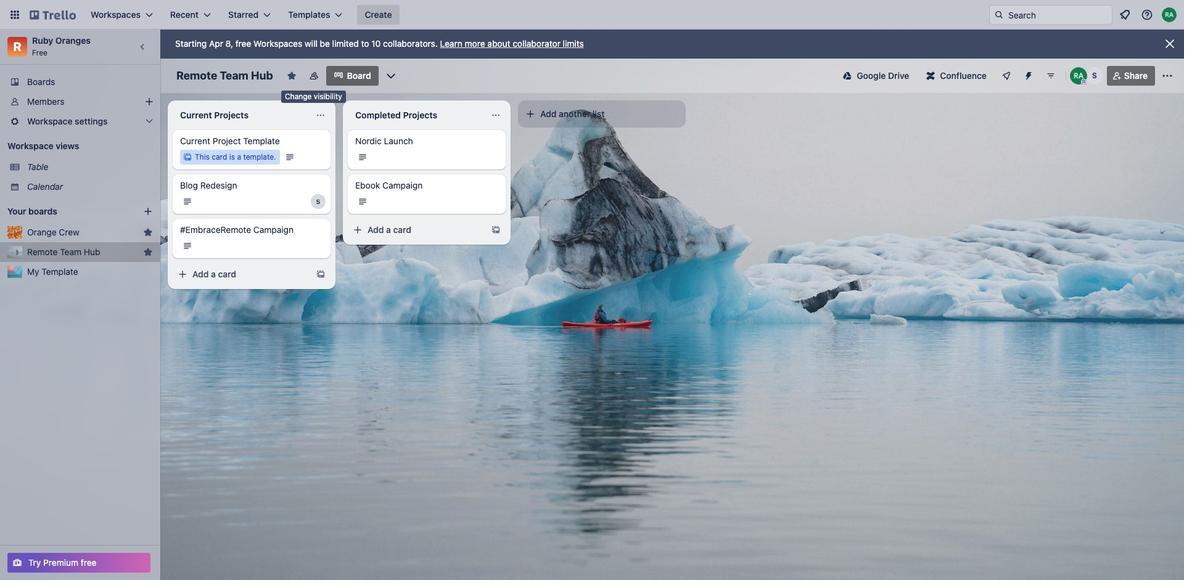 Task type: locate. For each thing, give the bounding box(es) containing it.
current project template link
[[180, 135, 323, 147]]

1 vertical spatial template
[[42, 266, 78, 277]]

r link
[[7, 37, 27, 57]]

1 vertical spatial s button
[[311, 194, 326, 209]]

campaign down blog redesign link
[[253, 225, 294, 235]]

Board name text field
[[170, 66, 279, 86]]

current
[[180, 110, 212, 120], [180, 136, 210, 146]]

0 vertical spatial current
[[180, 110, 212, 120]]

1 vertical spatial sunnyupside33 (sunnyupside33) image
[[311, 194, 326, 209]]

2 starred icon image from the top
[[143, 247, 153, 257]]

0 vertical spatial remote team hub
[[176, 69, 273, 82]]

confluence icon image
[[927, 72, 935, 80]]

2 current from the top
[[180, 136, 210, 146]]

campaign for #embraceremote campaign
[[253, 225, 294, 235]]

workspaces up 'workspace navigation collapse icon'
[[91, 9, 141, 20]]

workspace
[[27, 116, 72, 126], [7, 141, 54, 151]]

recent
[[170, 9, 199, 20]]

2 vertical spatial add
[[192, 269, 209, 279]]

orange crew
[[27, 227, 79, 237]]

projects up current project template
[[214, 110, 249, 120]]

blog redesign
[[180, 180, 237, 191]]

0 horizontal spatial workspaces
[[91, 9, 141, 20]]

0 horizontal spatial remote
[[27, 247, 58, 257]]

more
[[465, 38, 485, 49]]

my template link
[[27, 266, 153, 278]]

1 horizontal spatial template
[[243, 136, 280, 146]]

boards link
[[0, 72, 160, 92]]

ebook campaign link
[[355, 180, 498, 192]]

back to home image
[[30, 5, 76, 25]]

0 horizontal spatial free
[[81, 558, 97, 568]]

2 horizontal spatial a
[[386, 225, 391, 235]]

hub up my template link
[[84, 247, 100, 257]]

card down #embraceremote campaign
[[218, 269, 236, 279]]

2 projects from the left
[[403, 110, 438, 120]]

add down #embraceremote
[[192, 269, 209, 279]]

workspace navigation collapse icon image
[[134, 38, 152, 56]]

1 horizontal spatial s
[[1092, 71, 1097, 80]]

0 horizontal spatial campaign
[[253, 225, 294, 235]]

create from template… image for ebook campaign
[[491, 225, 501, 235]]

0 vertical spatial add a card button
[[348, 220, 484, 240]]

ruby anderson (rubyanderson7) image
[[1162, 7, 1177, 22]]

remote team hub down 8,
[[176, 69, 273, 82]]

add another list button
[[518, 101, 686, 128]]

boards
[[27, 76, 55, 87]]

team
[[220, 69, 249, 82], [60, 247, 81, 257]]

1 horizontal spatial s button
[[1086, 67, 1103, 85]]

create from template… image
[[491, 225, 501, 235], [316, 270, 326, 279]]

1 horizontal spatial hub
[[251, 69, 273, 82]]

1 vertical spatial create from template… image
[[316, 270, 326, 279]]

1 horizontal spatial add
[[368, 225, 384, 235]]

1 vertical spatial starred icon image
[[143, 247, 153, 257]]

0 vertical spatial hub
[[251, 69, 273, 82]]

hub inside board name text field
[[251, 69, 273, 82]]

change visibility tooltip
[[281, 91, 346, 103]]

remote team hub inside button
[[27, 247, 100, 257]]

team inside button
[[60, 247, 81, 257]]

add a card button for ebook campaign
[[348, 220, 484, 240]]

projects inside current projects "text field"
[[214, 110, 249, 120]]

0 horizontal spatial add
[[192, 269, 209, 279]]

a down #embraceremote
[[211, 269, 216, 279]]

add down ebook
[[368, 225, 384, 235]]

remote inside board name text field
[[176, 69, 217, 82]]

ebook campaign
[[355, 180, 423, 191]]

free
[[235, 38, 251, 49], [81, 558, 97, 568]]

team down crew
[[60, 247, 81, 257]]

0 vertical spatial template
[[243, 136, 280, 146]]

this card is a template.
[[195, 152, 276, 162]]

this member is an admin of this board. image
[[1081, 79, 1087, 85]]

add a card button for blog redesign
[[173, 265, 308, 284]]

1 vertical spatial workspaces
[[254, 38, 302, 49]]

1 vertical spatial add a card button
[[173, 265, 308, 284]]

0 horizontal spatial create from template… image
[[316, 270, 326, 279]]

1 current from the top
[[180, 110, 212, 120]]

hub
[[251, 69, 273, 82], [84, 247, 100, 257]]

try premium free button
[[7, 553, 151, 573]]

1 horizontal spatial team
[[220, 69, 249, 82]]

limited
[[332, 38, 359, 49]]

card down ebook campaign
[[393, 225, 411, 235]]

0 horizontal spatial s button
[[311, 194, 326, 209]]

workspace up table in the left top of the page
[[7, 141, 54, 151]]

add a card button down #embraceremote campaign
[[173, 265, 308, 284]]

add a card button down the ebook campaign link
[[348, 220, 484, 240]]

0 vertical spatial workspaces
[[91, 9, 141, 20]]

sunnyupside33 (sunnyupside33) image
[[1086, 67, 1103, 85], [311, 194, 326, 209]]

nordic launch
[[355, 136, 413, 146]]

0 vertical spatial s button
[[1086, 67, 1103, 85]]

1 horizontal spatial a
[[237, 152, 241, 162]]

1 vertical spatial card
[[393, 225, 411, 235]]

sunnyupside33 (sunnyupside33) image for the s button to the bottom
[[311, 194, 326, 209]]

campaign
[[383, 180, 423, 191], [253, 225, 294, 235]]

a right is
[[237, 152, 241, 162]]

0 vertical spatial add a card
[[368, 225, 411, 235]]

starred icon image for remote team hub
[[143, 247, 153, 257]]

1 horizontal spatial add a card button
[[348, 220, 484, 240]]

0 vertical spatial campaign
[[383, 180, 423, 191]]

1 horizontal spatial projects
[[403, 110, 438, 120]]

0 vertical spatial a
[[237, 152, 241, 162]]

projects up nordic launch link
[[403, 110, 438, 120]]

members
[[27, 96, 64, 107]]

1 starred icon image from the top
[[143, 228, 153, 237]]

your
[[7, 206, 26, 217]]

0 horizontal spatial remote team hub
[[27, 247, 100, 257]]

free right 8,
[[235, 38, 251, 49]]

your boards with 3 items element
[[7, 204, 125, 219]]

1 vertical spatial add a card
[[192, 269, 236, 279]]

1 horizontal spatial add a card
[[368, 225, 411, 235]]

0 notifications image
[[1118, 7, 1133, 22]]

current inside "text field"
[[180, 110, 212, 120]]

starred icon image
[[143, 228, 153, 237], [143, 247, 153, 257]]

free right premium
[[81, 558, 97, 568]]

free inside button
[[81, 558, 97, 568]]

card left is
[[212, 152, 227, 162]]

add board image
[[143, 207, 153, 217]]

0 vertical spatial create from template… image
[[491, 225, 501, 235]]

0 horizontal spatial sunnyupside33 (sunnyupside33) image
[[311, 194, 326, 209]]

0 horizontal spatial add a card button
[[173, 265, 308, 284]]

0 vertical spatial team
[[220, 69, 249, 82]]

current for current projects
[[180, 110, 212, 120]]

1 horizontal spatial free
[[235, 38, 251, 49]]

0 horizontal spatial projects
[[214, 110, 249, 120]]

crew
[[59, 227, 79, 237]]

hub inside button
[[84, 247, 100, 257]]

0 vertical spatial remote
[[176, 69, 217, 82]]

automation image
[[1019, 66, 1036, 83]]

star or unstar board image
[[287, 71, 296, 81]]

2 vertical spatial a
[[211, 269, 216, 279]]

create
[[365, 9, 392, 20]]

1 horizontal spatial sunnyupside33 (sunnyupside33) image
[[1086, 67, 1103, 85]]

workspaces left will
[[254, 38, 302, 49]]

2 vertical spatial card
[[218, 269, 236, 279]]

remote down orange
[[27, 247, 58, 257]]

1 vertical spatial free
[[81, 558, 97, 568]]

workspaces
[[91, 9, 141, 20], [254, 38, 302, 49]]

2 horizontal spatial add
[[540, 109, 557, 119]]

list
[[593, 109, 605, 119]]

add left another
[[540, 109, 557, 119]]

0 vertical spatial sunnyupside33 (sunnyupside33) image
[[1086, 67, 1103, 85]]

a down ebook campaign
[[386, 225, 391, 235]]

workspace for workspace settings
[[27, 116, 72, 126]]

1 projects from the left
[[214, 110, 249, 120]]

power ups image
[[1002, 71, 1011, 81]]

0 horizontal spatial hub
[[84, 247, 100, 257]]

project
[[213, 136, 241, 146]]

add a card down #embraceremote
[[192, 269, 236, 279]]

hub left star or unstar board icon
[[251, 69, 273, 82]]

google drive button
[[836, 66, 917, 86]]

board link
[[326, 66, 379, 86]]

0 vertical spatial s
[[1092, 71, 1097, 80]]

1 horizontal spatial remote team hub
[[176, 69, 273, 82]]

card
[[212, 152, 227, 162], [393, 225, 411, 235], [218, 269, 236, 279]]

current project template
[[180, 136, 280, 146]]

1 horizontal spatial create from template… image
[[491, 225, 501, 235]]

0 horizontal spatial team
[[60, 247, 81, 257]]

0 vertical spatial starred icon image
[[143, 228, 153, 237]]

1 horizontal spatial campaign
[[383, 180, 423, 191]]

ebook
[[355, 180, 380, 191]]

template up template.
[[243, 136, 280, 146]]

1 horizontal spatial remote
[[176, 69, 217, 82]]

0 horizontal spatial s
[[316, 198, 320, 205]]

template right my
[[42, 266, 78, 277]]

try
[[28, 558, 41, 568]]

oranges
[[55, 35, 91, 46]]

add a card down ebook campaign
[[368, 225, 411, 235]]

share button
[[1107, 66, 1155, 86]]

calendar link
[[27, 181, 153, 193]]

workspace inside popup button
[[27, 116, 72, 126]]

workspace down members
[[27, 116, 72, 126]]

add
[[540, 109, 557, 119], [368, 225, 384, 235], [192, 269, 209, 279]]

projects
[[214, 110, 249, 120], [403, 110, 438, 120]]

remote team hub down crew
[[27, 247, 100, 257]]

recent button
[[163, 5, 218, 25]]

r
[[13, 39, 21, 54]]

1 vertical spatial workspace
[[7, 141, 54, 151]]

add a card
[[368, 225, 411, 235], [192, 269, 236, 279]]

projects inside the completed projects text field
[[403, 110, 438, 120]]

workspace settings button
[[0, 112, 160, 131]]

remote down starting
[[176, 69, 217, 82]]

1 vertical spatial team
[[60, 247, 81, 257]]

1 vertical spatial current
[[180, 136, 210, 146]]

1 vertical spatial remote team hub
[[27, 247, 100, 257]]

team down 8,
[[220, 69, 249, 82]]

0 horizontal spatial add a card
[[192, 269, 236, 279]]

projects for current projects
[[214, 110, 249, 120]]

template
[[243, 136, 280, 146], [42, 266, 78, 277]]

current projects
[[180, 110, 249, 120]]

remote inside remote team hub button
[[27, 247, 58, 257]]

campaign right ebook
[[383, 180, 423, 191]]

1 vertical spatial a
[[386, 225, 391, 235]]

1 vertical spatial campaign
[[253, 225, 294, 235]]

1 vertical spatial hub
[[84, 247, 100, 257]]

a
[[237, 152, 241, 162], [386, 225, 391, 235], [211, 269, 216, 279]]

1 vertical spatial remote
[[27, 247, 58, 257]]

search image
[[994, 10, 1004, 20]]

1 horizontal spatial workspaces
[[254, 38, 302, 49]]

orange
[[27, 227, 57, 237]]

add a card button
[[348, 220, 484, 240], [173, 265, 308, 284]]

1 vertical spatial s
[[316, 198, 320, 205]]

0 horizontal spatial a
[[211, 269, 216, 279]]

s button
[[1086, 67, 1103, 85], [311, 194, 326, 209]]

completed
[[355, 110, 401, 120]]

1 vertical spatial add
[[368, 225, 384, 235]]

0 vertical spatial workspace
[[27, 116, 72, 126]]



Task type: vqa. For each thing, say whether or not it's contained in the screenshot.
Google
yes



Task type: describe. For each thing, give the bounding box(es) containing it.
starred
[[228, 9, 259, 20]]

to
[[361, 38, 369, 49]]

Current Projects text field
[[173, 105, 311, 125]]

0 horizontal spatial template
[[42, 266, 78, 277]]

members link
[[0, 92, 160, 112]]

apr
[[209, 38, 223, 49]]

sunnyupside33 (sunnyupside33) image for the right the s button
[[1086, 67, 1103, 85]]

is
[[229, 152, 235, 162]]

team inside board name text field
[[220, 69, 249, 82]]

add for current project template
[[192, 269, 209, 279]]

remote team hub inside board name text field
[[176, 69, 273, 82]]

blog redesign link
[[180, 180, 323, 192]]

card for current project template
[[218, 269, 236, 279]]

table
[[27, 162, 48, 172]]

0 vertical spatial free
[[235, 38, 251, 49]]

10
[[372, 38, 381, 49]]

#embraceremote
[[180, 225, 251, 235]]

Completed Projects text field
[[348, 105, 486, 125]]

add a card for redesign
[[192, 269, 236, 279]]

views
[[56, 141, 79, 151]]

customize views image
[[385, 70, 397, 82]]

#embraceremote campaign
[[180, 225, 294, 235]]

try premium free
[[28, 558, 97, 568]]

add a card for campaign
[[368, 225, 411, 235]]

card for nordic launch
[[393, 225, 411, 235]]

starting apr 8, free workspaces will be limited to 10 collaborators. learn more about collaborator limits
[[175, 38, 584, 49]]

learn
[[440, 38, 463, 49]]

show menu image
[[1162, 70, 1174, 82]]

google drive
[[857, 70, 909, 81]]

ruby oranges link
[[32, 35, 91, 46]]

visibility
[[314, 92, 342, 101]]

starting
[[175, 38, 207, 49]]

collaborator
[[513, 38, 561, 49]]

limits
[[563, 38, 584, 49]]

starred button
[[221, 5, 278, 25]]

workspace visible image
[[309, 71, 319, 81]]

add another list
[[540, 109, 605, 119]]

drive
[[888, 70, 909, 81]]

will
[[305, 38, 318, 49]]

starred icon image for orange crew
[[143, 228, 153, 237]]

primary element
[[0, 0, 1184, 30]]

templates
[[288, 9, 330, 20]]

campaign for ebook campaign
[[383, 180, 423, 191]]

templates button
[[281, 5, 350, 25]]

this
[[195, 152, 210, 162]]

0 vertical spatial add
[[540, 109, 557, 119]]

workspace for workspace views
[[7, 141, 54, 151]]

0 vertical spatial card
[[212, 152, 227, 162]]

open information menu image
[[1141, 9, 1153, 21]]

nordic launch link
[[355, 135, 498, 147]]

share
[[1124, 70, 1148, 81]]

free
[[32, 48, 47, 57]]

8,
[[226, 38, 233, 49]]

confluence button
[[919, 66, 994, 86]]

workspace settings
[[27, 116, 108, 126]]

learn more about collaborator limits link
[[440, 38, 584, 49]]

be
[[320, 38, 330, 49]]

redesign
[[200, 180, 237, 191]]

workspaces inside the "workspaces" dropdown button
[[91, 9, 141, 20]]

current for current project template
[[180, 136, 210, 146]]

template.
[[243, 152, 276, 162]]

a for nordic launch
[[386, 225, 391, 235]]

create from template… image for blog redesign
[[316, 270, 326, 279]]

projects for completed projects
[[403, 110, 438, 120]]

blog
[[180, 180, 198, 191]]

s for the s button to the bottom
[[316, 198, 320, 205]]

another
[[559, 109, 590, 119]]

nordic
[[355, 136, 382, 146]]

completed projects
[[355, 110, 438, 120]]

s for the right the s button
[[1092, 71, 1097, 80]]

orange crew button
[[27, 226, 138, 239]]

remote team hub button
[[27, 246, 138, 258]]

#embraceremote campaign link
[[180, 224, 323, 236]]

collaborators.
[[383, 38, 438, 49]]

table link
[[27, 161, 153, 173]]

create button
[[357, 5, 399, 25]]

ruby
[[32, 35, 53, 46]]

a for current project template
[[211, 269, 216, 279]]

calendar
[[27, 181, 63, 192]]

google drive icon image
[[843, 72, 852, 80]]

boards
[[28, 206, 57, 217]]

ruby oranges free
[[32, 35, 91, 57]]

launch
[[384, 136, 413, 146]]

ruby anderson (rubyanderson7) image
[[1070, 67, 1087, 85]]

change visibility
[[285, 92, 342, 101]]

workspaces button
[[83, 5, 160, 25]]

google
[[857, 70, 886, 81]]

my
[[27, 266, 39, 277]]

confluence
[[940, 70, 987, 81]]

workspace views
[[7, 141, 79, 151]]

about
[[488, 38, 510, 49]]

settings
[[75, 116, 108, 126]]

board
[[347, 70, 371, 81]]

Search field
[[1004, 6, 1112, 24]]

premium
[[43, 558, 78, 568]]

your boards
[[7, 206, 57, 217]]

change
[[285, 92, 312, 101]]

my template
[[27, 266, 78, 277]]

add for nordic launch
[[368, 225, 384, 235]]



